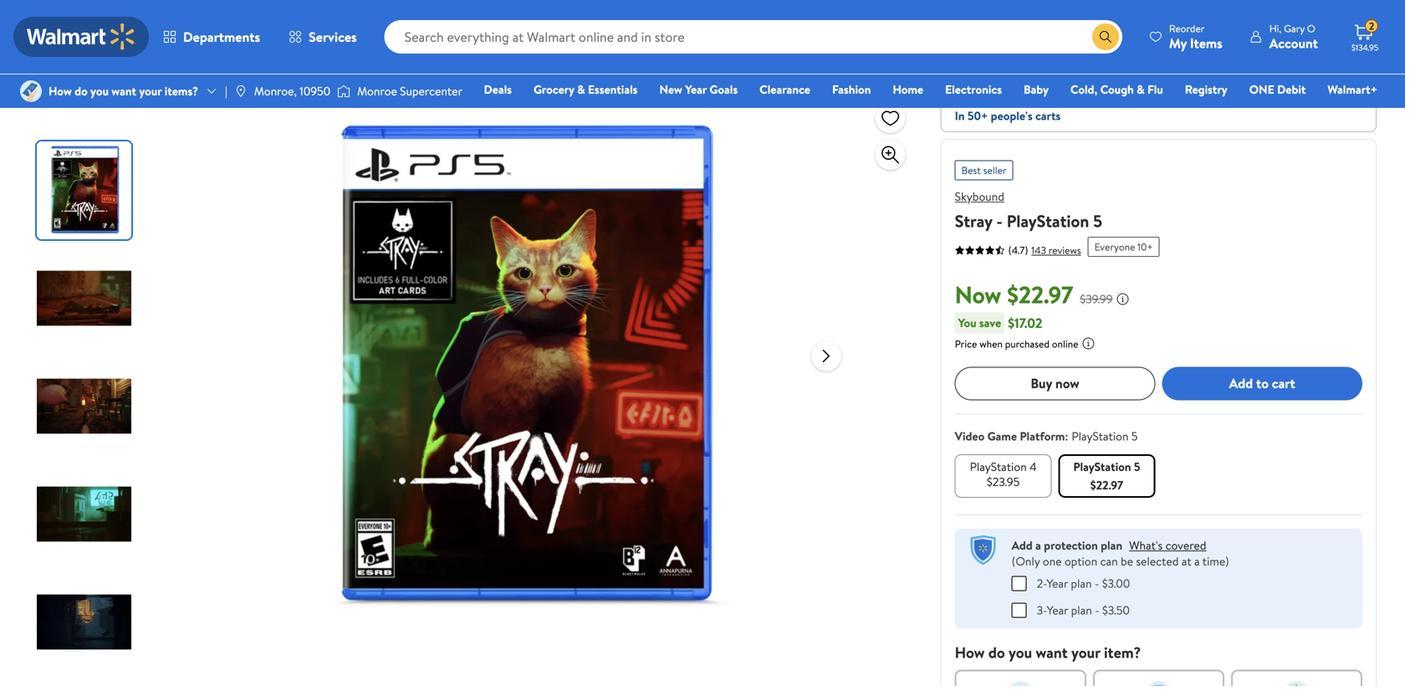 Task type: locate. For each thing, give the bounding box(es) containing it.
- left $3.00
[[1095, 575, 1100, 591]]

your for item?
[[1072, 642, 1101, 663]]

stray - playstation 5 - image 1 of 19 image
[[37, 141, 135, 239]]

now
[[1056, 374, 1080, 392]]

ad disclaimer and feedback image
[[1364, 48, 1377, 61]]

& left flu
[[1137, 81, 1145, 97]]

cold, cough & flu
[[1071, 81, 1164, 97]]

search icon image
[[1099, 30, 1113, 44]]

2-year plan - $3.00
[[1037, 575, 1131, 591]]

everyone
[[1095, 240, 1136, 254]]

debit
[[1278, 81, 1306, 97]]

video game platform list
[[952, 451, 1366, 501]]

skybound link
[[955, 188, 1005, 205]]

time)
[[1203, 553, 1230, 569]]

add inside add a protection plan what's covered (only one option can be selected at a time)
[[1012, 537, 1033, 553]]

1 horizontal spatial want
[[1036, 642, 1068, 663]]

1 horizontal spatial your
[[1072, 642, 1101, 663]]

|
[[225, 83, 227, 99]]

how for how do you want your items?
[[49, 83, 72, 99]]

want for items?
[[112, 83, 136, 99]]

protection
[[1044, 537, 1098, 553]]

year down one
[[1047, 575, 1069, 591]]

1 vertical spatial want
[[1036, 642, 1068, 663]]

0 vertical spatial year
[[685, 81, 707, 97]]

items?
[[165, 83, 198, 99]]

0 vertical spatial add
[[1230, 374, 1254, 392]]

0 horizontal spatial &
[[577, 81, 585, 97]]

0 vertical spatial want
[[112, 83, 136, 99]]

playstation down the 'video game platform : playstation 5' at the bottom right
[[1074, 458, 1132, 475]]

year
[[685, 81, 707, 97], [1047, 575, 1069, 591], [1047, 602, 1069, 618]]

1 horizontal spatial how
[[955, 642, 985, 663]]

3-
[[1037, 602, 1047, 618]]

monroe,
[[254, 83, 297, 99]]

stray - playstation 5 - image 3 of 19 image
[[37, 357, 135, 455]]

what's covered button
[[1130, 537, 1207, 553]]

0 vertical spatial -
[[997, 209, 1003, 233]]

monroe, 10950
[[254, 83, 331, 99]]

playstation up (4.7) 143 reviews
[[1007, 209, 1090, 233]]

2 vertical spatial plan
[[1072, 602, 1093, 618]]

1 vertical spatial do
[[989, 642, 1006, 663]]

you down walmart image
[[90, 83, 109, 99]]

 image for monroe supercenter
[[337, 83, 351, 100]]

one
[[1043, 553, 1062, 569]]

year for new
[[685, 81, 707, 97]]

plan left what's
[[1101, 537, 1123, 553]]

year for 3-
[[1047, 602, 1069, 618]]

2 vertical spatial -
[[1095, 602, 1100, 618]]

electronics
[[946, 81, 1002, 97]]

1 vertical spatial you
[[1009, 642, 1033, 663]]

playstation inside playstation 4 $23.95
[[970, 458, 1027, 475]]

(only
[[1012, 553, 1040, 569]]

wpp logo image
[[969, 535, 999, 565]]

1 horizontal spatial add
[[1230, 374, 1254, 392]]

4
[[1030, 458, 1037, 475]]

 image right 10950
[[337, 83, 351, 100]]

plan for $3.50
[[1072, 602, 1093, 618]]

plan down 2-year plan - $3.00 at the right bottom of the page
[[1072, 602, 1093, 618]]

add for add a protection plan what's covered (only one option can be selected at a time)
[[1012, 537, 1033, 553]]

1 horizontal spatial  image
[[337, 83, 351, 100]]

- for 3-year plan - $3.50
[[1095, 602, 1100, 618]]

0 horizontal spatial add
[[1012, 537, 1033, 553]]

5 up everyone
[[1094, 209, 1103, 233]]

playstation
[[1007, 209, 1090, 233], [1072, 428, 1129, 444], [970, 458, 1027, 475], [1074, 458, 1132, 475]]

143 reviews link
[[1029, 243, 1082, 257]]

intent image for delivery image
[[1284, 681, 1311, 686]]

monroe
[[357, 83, 397, 99]]

add inside button
[[1230, 374, 1254, 392]]

plan
[[1101, 537, 1123, 553], [1071, 575, 1092, 591], [1072, 602, 1093, 618]]

5 inside playstation 5 $22.97
[[1134, 458, 1141, 475]]

2-
[[1037, 575, 1047, 591]]

$22.97 up add a protection plan what's covered (only one option can be selected at a time)
[[1091, 477, 1124, 493]]

Search search field
[[385, 20, 1123, 54]]

what's
[[1130, 537, 1163, 553]]

you
[[90, 83, 109, 99], [1009, 642, 1033, 663]]

0 vertical spatial your
[[139, 83, 162, 99]]

- left $3.50
[[1095, 602, 1100, 618]]

0 vertical spatial $22.97
[[1008, 278, 1074, 311]]

supercenter
[[400, 83, 463, 99]]

intent image for pickup image
[[1146, 681, 1173, 686]]

video game platform : playstation 5
[[955, 428, 1138, 444]]

0 vertical spatial do
[[75, 83, 88, 99]]

playstation inside skybound stray - playstation 5
[[1007, 209, 1090, 233]]

want down 3-
[[1036, 642, 1068, 663]]

add left one
[[1012, 537, 1033, 553]]

- inside skybound stray - playstation 5
[[997, 209, 1003, 233]]

& right grocery at the top of page
[[577, 81, 585, 97]]

how
[[49, 83, 72, 99], [955, 642, 985, 663]]

0 horizontal spatial $22.97
[[1008, 278, 1074, 311]]

- right stray
[[997, 209, 1003, 233]]

zoom image modal image
[[881, 145, 901, 165]]

1 vertical spatial year
[[1047, 575, 1069, 591]]

you up intent image for shipping
[[1009, 642, 1033, 663]]

1 vertical spatial your
[[1072, 642, 1101, 663]]

plan for $3.00
[[1071, 575, 1092, 591]]

0 horizontal spatial your
[[139, 83, 162, 99]]

0 horizontal spatial how
[[49, 83, 72, 99]]

year right new
[[685, 81, 707, 97]]

learn more about strikethrough prices image
[[1117, 292, 1130, 306]]

0 horizontal spatial  image
[[234, 85, 248, 98]]

account
[[1270, 34, 1319, 52]]

1 horizontal spatial do
[[989, 642, 1006, 663]]

add to favorites list, stray - playstation 5 image
[[881, 108, 901, 128]]

home link
[[886, 80, 931, 98]]

$22.97 up $17.02
[[1008, 278, 1074, 311]]

year down 2-year plan - $3.00 at the right bottom of the page
[[1047, 602, 1069, 618]]

walmart+ link
[[1321, 80, 1386, 98]]

0 horizontal spatial do
[[75, 83, 88, 99]]

a
[[1036, 537, 1042, 553], [1195, 553, 1200, 569]]

0 horizontal spatial want
[[112, 83, 136, 99]]

baby link
[[1017, 80, 1057, 98]]

plan down option
[[1071, 575, 1092, 591]]

want for item?
[[1036, 642, 1068, 663]]

your left items?
[[139, 83, 162, 99]]

1 horizontal spatial $22.97
[[1091, 477, 1124, 493]]

0 vertical spatial how
[[49, 83, 72, 99]]

flu
[[1148, 81, 1164, 97]]

1 vertical spatial plan
[[1071, 575, 1092, 591]]

5 up video game platform list
[[1132, 428, 1138, 444]]

walmart image
[[27, 23, 136, 50]]

deals
[[484, 81, 512, 97]]

playstation down 'game'
[[970, 458, 1027, 475]]

can
[[1101, 553, 1118, 569]]

1 horizontal spatial &
[[1137, 81, 1145, 97]]

price
[[955, 337, 978, 351]]

departments button
[[149, 17, 275, 57]]

5 up what's
[[1134, 458, 1141, 475]]

1 vertical spatial add
[[1012, 537, 1033, 553]]

skybound stray - playstation 5
[[955, 188, 1103, 233]]

do for how do you want your item?
[[989, 642, 1006, 663]]

cough
[[1101, 81, 1134, 97]]

 image
[[337, 83, 351, 100], [234, 85, 248, 98]]

add left to
[[1230, 374, 1254, 392]]

stray - playstation 5 - image 2 of 19 image
[[37, 249, 135, 347]]

 image right |
[[234, 85, 248, 98]]

$3.00
[[1103, 575, 1131, 591]]

do for how do you want your items?
[[75, 83, 88, 99]]

add a protection plan what's covered (only one option can be selected at a time)
[[1012, 537, 1230, 569]]

2 vertical spatial year
[[1047, 602, 1069, 618]]

1 vertical spatial $22.97
[[1091, 477, 1124, 493]]

a left one
[[1036, 537, 1042, 553]]

do
[[75, 83, 88, 99], [989, 642, 1006, 663]]

new year goals link
[[652, 80, 746, 98]]

0 horizontal spatial a
[[1036, 537, 1042, 553]]

143
[[1032, 243, 1047, 257]]

 image
[[20, 80, 42, 102]]

seller
[[984, 163, 1007, 177]]

you save $17.02
[[959, 314, 1043, 332]]

goals
[[710, 81, 738, 97]]

legal information image
[[1082, 337, 1096, 350]]

next media item image
[[817, 346, 837, 366]]

1 horizontal spatial you
[[1009, 642, 1033, 663]]

want left items?
[[112, 83, 136, 99]]

purchased
[[1006, 337, 1050, 351]]

&
[[577, 81, 585, 97], [1137, 81, 1145, 97]]

a right the at
[[1195, 553, 1200, 569]]

-
[[997, 209, 1003, 233], [1095, 575, 1100, 591], [1095, 602, 1100, 618]]

0 vertical spatial plan
[[1101, 537, 1123, 553]]

2 vertical spatial 5
[[1134, 458, 1141, 475]]

electronics link
[[938, 80, 1010, 98]]

playstation inside playstation 5 $22.97
[[1074, 458, 1132, 475]]

1 vertical spatial how
[[955, 642, 985, 663]]

Walmart Site-Wide search field
[[385, 20, 1123, 54]]

0 vertical spatial 5
[[1094, 209, 1103, 233]]

your left item? at the bottom of page
[[1072, 642, 1101, 663]]

to
[[1257, 374, 1269, 392]]

1 vertical spatial -
[[1095, 575, 1100, 591]]

stray - playstation 5 - image 4 of 19 image
[[37, 465, 135, 563]]

playstation right :
[[1072, 428, 1129, 444]]

0 vertical spatial you
[[90, 83, 109, 99]]

0 horizontal spatial you
[[90, 83, 109, 99]]

new year goals
[[660, 81, 738, 97]]

your for items?
[[139, 83, 162, 99]]

10+
[[1138, 240, 1153, 254]]

game
[[988, 428, 1018, 444]]



Task type: describe. For each thing, give the bounding box(es) containing it.
option
[[1065, 553, 1098, 569]]

you
[[959, 314, 977, 331]]

:
[[1065, 428, 1069, 444]]

playstation 5 $22.97
[[1074, 458, 1141, 493]]

walmart+
[[1328, 81, 1378, 97]]

reorder my items
[[1170, 21, 1223, 52]]

grocery
[[534, 81, 575, 97]]

fashion
[[833, 81, 871, 97]]

deals link
[[477, 80, 520, 98]]

in
[[955, 108, 965, 124]]

2-Year plan - $3.00 checkbox
[[1012, 576, 1027, 591]]

reorder
[[1170, 21, 1205, 36]]

5 inside skybound stray - playstation 5
[[1094, 209, 1103, 233]]

how do you want your items?
[[49, 83, 198, 99]]

fashion link
[[825, 80, 879, 98]]

how for how do you want your item?
[[955, 642, 985, 663]]

skybound
[[955, 188, 1005, 205]]

2
[[1370, 19, 1375, 33]]

1 vertical spatial 5
[[1132, 428, 1138, 444]]

o
[[1308, 21, 1316, 36]]

playstation 4 $23.95
[[970, 458, 1037, 490]]

(4.7)
[[1009, 243, 1029, 257]]

buy now button
[[955, 367, 1156, 400]]

add for add to cart
[[1230, 374, 1254, 392]]

$39.99
[[1080, 291, 1113, 307]]

registry link
[[1178, 80, 1236, 98]]

buy
[[1031, 374, 1053, 392]]

hi,
[[1270, 21, 1282, 36]]

online
[[1052, 337, 1079, 351]]

services
[[309, 28, 357, 46]]

stray
[[955, 209, 993, 233]]

platform
[[1020, 428, 1065, 444]]

year for 2-
[[1047, 575, 1069, 591]]

selected
[[1137, 553, 1179, 569]]

gary
[[1285, 21, 1305, 36]]

services button
[[275, 17, 371, 57]]

$134.95
[[1352, 42, 1379, 53]]

stray - playstation 5 - image 5 of 19 image
[[37, 573, 135, 671]]

stray - playstation 5 image
[[263, 100, 798, 635]]

people's
[[991, 108, 1033, 124]]

now
[[955, 278, 1002, 311]]

buy now
[[1031, 374, 1080, 392]]

one debit
[[1250, 81, 1306, 97]]

departments
[[183, 28, 260, 46]]

best seller
[[962, 163, 1007, 177]]

now $22.97
[[955, 278, 1074, 311]]

- for 2-year plan - $3.00
[[1095, 575, 1100, 591]]

$17.02
[[1008, 314, 1043, 332]]

my
[[1170, 34, 1187, 52]]

monroe supercenter
[[357, 83, 463, 99]]

sponsored
[[1315, 47, 1361, 62]]

you for how do you want your item?
[[1009, 642, 1033, 663]]

registry
[[1185, 81, 1228, 97]]

everyone 10+
[[1095, 240, 1153, 254]]

best
[[962, 163, 981, 177]]

be
[[1121, 553, 1134, 569]]

2 & from the left
[[1137, 81, 1145, 97]]

hi, gary o account
[[1270, 21, 1319, 52]]

cold, cough & flu link
[[1063, 80, 1171, 98]]

plan inside add a protection plan what's covered (only one option can be selected at a time)
[[1101, 537, 1123, 553]]

cold,
[[1071, 81, 1098, 97]]

$22.97 inside playstation 5 $22.97
[[1091, 477, 1124, 493]]

50+
[[968, 108, 988, 124]]

reviews
[[1049, 243, 1082, 257]]

item?
[[1104, 642, 1142, 663]]

you for how do you want your items?
[[90, 83, 109, 99]]

one debit link
[[1242, 80, 1314, 98]]

clearance link
[[752, 80, 818, 98]]

one
[[1250, 81, 1275, 97]]

cart
[[1273, 374, 1296, 392]]

price when purchased online
[[955, 337, 1079, 351]]

video
[[955, 428, 985, 444]]

add to cart button
[[1163, 367, 1363, 400]]

items
[[1191, 34, 1223, 52]]

when
[[980, 337, 1003, 351]]

3-Year plan - $3.50 checkbox
[[1012, 603, 1027, 618]]

essentials
[[588, 81, 638, 97]]

 image for monroe, 10950
[[234, 85, 248, 98]]

1 & from the left
[[577, 81, 585, 97]]

grocery & essentials
[[534, 81, 638, 97]]

(4.7) 143 reviews
[[1009, 243, 1082, 257]]

covered
[[1166, 537, 1207, 553]]

1 horizontal spatial a
[[1195, 553, 1200, 569]]

add to cart
[[1230, 374, 1296, 392]]

clearance
[[760, 81, 811, 97]]

how do you want your item?
[[955, 642, 1142, 663]]

in 50+ people's carts
[[955, 108, 1061, 124]]

$3.50
[[1103, 602, 1130, 618]]

home
[[893, 81, 924, 97]]

at
[[1182, 553, 1192, 569]]

baby
[[1024, 81, 1049, 97]]

10950
[[300, 83, 331, 99]]

intent image for shipping image
[[1008, 681, 1034, 686]]

3-year plan - $3.50
[[1037, 602, 1130, 618]]



Task type: vqa. For each thing, say whether or not it's contained in the screenshot.
the Goals
yes



